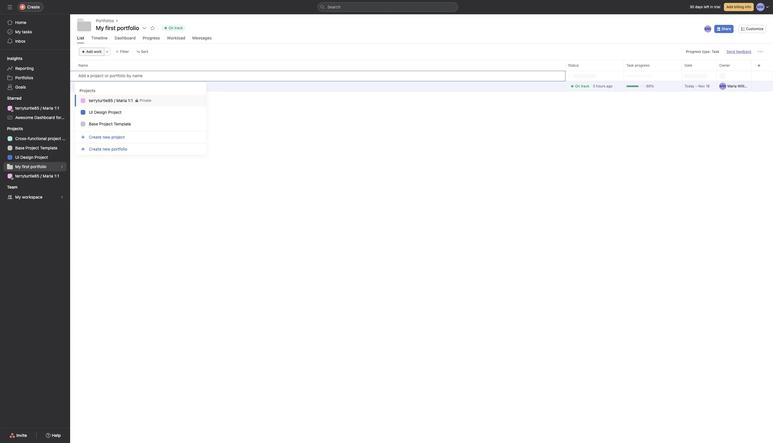 Task type: describe. For each thing, give the bounding box(es) containing it.
maria williams
[[728, 84, 752, 88]]

cell containing mw
[[717, 81, 755, 92]]

0 vertical spatial template
[[114, 121, 131, 126]]

invite
[[16, 433, 27, 438]]

project for new
[[111, 135, 125, 140]]

info
[[745, 5, 752, 9]]

messages link
[[192, 35, 212, 43]]

hide sidebar image
[[8, 5, 12, 9]]

functional
[[28, 136, 47, 141]]

my first portfolio
[[96, 25, 139, 31]]

home
[[15, 20, 26, 25]]

progress
[[635, 63, 650, 68]]

days
[[696, 5, 703, 9]]

on track button
[[159, 24, 188, 32]]

invite button
[[6, 430, 31, 441]]

project inside starred element
[[72, 115, 85, 120]]

create new portfolio
[[89, 147, 127, 152]]

progress type: task
[[686, 49, 720, 54]]

team
[[7, 185, 17, 190]]

cell containing on track
[[566, 81, 624, 92]]

terryturtle85 for the terryturtle85 / maria 1:1 link within the starred element
[[15, 106, 39, 111]]

feedback
[[737, 49, 752, 54]]

terryturtle85 / maria 1:1 option
[[75, 95, 206, 106]]

add work button
[[79, 48, 104, 56]]

search list box
[[318, 2, 458, 12]]

30
[[690, 5, 695, 9]]

workload
[[167, 35, 185, 40]]

ui design project inside projects element
[[15, 155, 48, 160]]

see details, my first portfolio image
[[60, 165, 64, 168]]

my for my tasks
[[15, 29, 21, 34]]

1 horizontal spatial base
[[89, 121, 98, 126]]

0 vertical spatial portfolios
[[96, 18, 114, 23]]

terryturtle85 / maria 1:1 link inside starred element
[[4, 104, 67, 113]]

my for my first portfolio
[[15, 164, 21, 169]]

for
[[56, 115, 61, 120]]

portfolio for create new portfolio
[[111, 147, 127, 152]]

1 horizontal spatial on track
[[576, 84, 590, 88]]

cross-functional project plan
[[15, 136, 70, 141]]

customize
[[746, 26, 764, 31]]

portfolio for my first portfolio
[[31, 164, 46, 169]]

awesome dashboard for new project link
[[4, 113, 85, 122]]

cross-
[[15, 136, 28, 141]]

maria left williams
[[728, 84, 737, 88]]

portfolios inside insights element
[[15, 75, 33, 80]]

insights element
[[0, 53, 70, 93]]

create for create new project
[[89, 135, 101, 140]]

30 days left in trial
[[690, 5, 721, 9]]

projects inside projects dropdown button
[[7, 126, 23, 131]]

reporting link
[[4, 64, 67, 73]]

my first portfolio
[[15, 164, 46, 169]]

create new project
[[89, 135, 125, 140]]

help button
[[42, 430, 65, 441]]

template inside projects element
[[40, 145, 57, 150]]

inbox link
[[4, 37, 67, 46]]

share
[[722, 26, 732, 31]]

1:1 inside projects element
[[54, 173, 59, 178]]

owner
[[720, 63, 731, 68]]

see details, my workspace image
[[60, 195, 64, 199]]

customize button
[[739, 25, 767, 33]]

terryturtle85 for 1st the terryturtle85 / maria 1:1 link from the bottom of the page
[[15, 173, 39, 178]]

work
[[94, 49, 102, 54]]

left
[[704, 5, 710, 9]]

projects button
[[0, 126, 23, 132]]

awesome
[[15, 115, 33, 120]]

base project template link
[[4, 143, 67, 153]]

more actions image
[[106, 50, 109, 54]]

send
[[727, 49, 736, 54]]

task progress
[[627, 63, 650, 68]]

timeline link
[[91, 35, 108, 43]]

more actions image
[[758, 49, 763, 54]]

maria inside option
[[116, 98, 127, 103]]

add for add work
[[86, 49, 93, 54]]

add billing info button
[[724, 3, 754, 11]]

williams
[[738, 84, 752, 88]]

remove image
[[751, 84, 754, 88]]

progress for progress type: task
[[686, 49, 702, 54]]

new for project
[[103, 135, 110, 140]]

type:
[[703, 49, 711, 54]]

show options image
[[142, 26, 147, 30]]

progress link
[[143, 35, 160, 43]]

dashboard inside starred element
[[34, 115, 55, 120]]

projects element
[[0, 123, 70, 182]]

ago
[[607, 84, 613, 88]]

status
[[569, 63, 579, 68]]

progress type: task button
[[684, 48, 723, 56]]

list
[[77, 35, 84, 40]]

inbox
[[15, 39, 25, 44]]

ui inside projects element
[[15, 155, 19, 160]]

today
[[685, 84, 695, 88]]

add for add billing info
[[727, 5, 734, 9]]

create for create new portfolio
[[89, 147, 101, 152]]

awesome dashboard for new project
[[15, 115, 85, 120]]

0 vertical spatial base project template
[[89, 121, 131, 126]]

design inside projects element
[[20, 155, 33, 160]]

1 horizontal spatial portfolios link
[[96, 18, 114, 24]]

filter
[[120, 49, 129, 54]]

share button
[[715, 25, 734, 33]]

/ inside projects element
[[40, 173, 42, 178]]

my workspace link
[[4, 192, 67, 202]]

sort button
[[134, 48, 151, 56]]

insights
[[7, 56, 22, 61]]

name
[[78, 63, 88, 68]]

starred
[[7, 96, 21, 101]]

2 terryturtle85 / maria 1:1 link from the top
[[4, 171, 67, 181]]

0 vertical spatial ui
[[89, 110, 93, 115]]

timeline
[[91, 35, 108, 40]]



Task type: vqa. For each thing, say whether or not it's contained in the screenshot.
new
yes



Task type: locate. For each thing, give the bounding box(es) containing it.
terryturtle85 / maria 1:1 for the terryturtle85 / maria 1:1 link within the starred element
[[15, 106, 59, 111]]

0 horizontal spatial on
[[169, 26, 174, 30]]

track
[[175, 26, 183, 30], [581, 84, 590, 88]]

1 vertical spatial track
[[581, 84, 590, 88]]

dashboard down first portfolio
[[115, 35, 136, 40]]

0 horizontal spatial template
[[40, 145, 57, 150]]

terryturtle85 / maria 1:1 inside projects element
[[15, 173, 59, 178]]

16
[[706, 84, 710, 88]]

maria left private
[[116, 98, 127, 103]]

date
[[685, 63, 693, 68]]

1:1
[[128, 98, 133, 103], [54, 106, 59, 111], [54, 173, 59, 178]]

task right type:
[[712, 49, 720, 54]]

terryturtle85 / maria 1:1 for 1st the terryturtle85 / maria 1:1 link from the bottom of the page
[[15, 173, 59, 178]]

0 vertical spatial on
[[169, 26, 174, 30]]

0 vertical spatial terryturtle85 / maria 1:1 link
[[4, 104, 67, 113]]

ui design project up create new project
[[89, 110, 122, 115]]

trial
[[715, 5, 721, 9]]

1 horizontal spatial design
[[94, 110, 107, 115]]

/
[[114, 98, 115, 103], [40, 106, 42, 111], [40, 173, 42, 178]]

base project template up create new project
[[89, 121, 131, 126]]

0 vertical spatial add
[[727, 5, 734, 9]]

in
[[711, 5, 714, 9]]

create down create new project
[[89, 147, 101, 152]]

1 horizontal spatial ui
[[89, 110, 93, 115]]

maria inside projects element
[[43, 173, 53, 178]]

0 horizontal spatial progress
[[143, 35, 160, 40]]

1 horizontal spatial template
[[114, 121, 131, 126]]

1 horizontal spatial track
[[581, 84, 590, 88]]

0 horizontal spatial project
[[48, 136, 61, 141]]

0 vertical spatial portfolios link
[[96, 18, 114, 24]]

2 cell from the left
[[566, 81, 624, 92]]

nov
[[699, 84, 705, 88]]

1 vertical spatial portfolios
[[15, 75, 33, 80]]

0 vertical spatial 1:1
[[128, 98, 133, 103]]

starred element
[[0, 93, 85, 123]]

1 new from the top
[[103, 135, 110, 140]]

0 horizontal spatial base project template
[[15, 145, 57, 150]]

mw left share button
[[705, 26, 712, 31]]

0 horizontal spatial dashboard
[[34, 115, 55, 120]]

0 vertical spatial new
[[103, 135, 110, 140]]

base down cross-
[[15, 145, 24, 150]]

/ inside terryturtle85 / maria 1:1 option
[[114, 98, 115, 103]]

workload link
[[167, 35, 185, 43]]

1 vertical spatial design
[[20, 155, 33, 160]]

add left 'work'
[[86, 49, 93, 54]]

search button
[[318, 2, 458, 12]]

task inside dropdown button
[[712, 49, 720, 54]]

base project template down "cross-functional project plan" link
[[15, 145, 57, 150]]

terryturtle85 inside starred element
[[15, 106, 39, 111]]

create button
[[18, 2, 44, 12]]

progress left type:
[[686, 49, 702, 54]]

1 row from the top
[[70, 60, 774, 71]]

terryturtle85 / maria 1:1 link up awesome
[[4, 104, 67, 113]]

add to starred image
[[150, 26, 155, 30]]

terryturtle85 / maria 1:1 link down my first portfolio
[[4, 171, 67, 181]]

portfolios link
[[96, 18, 114, 24], [4, 73, 67, 82]]

progress inside dropdown button
[[686, 49, 702, 54]]

1 vertical spatial template
[[40, 145, 57, 150]]

my for my workspace
[[15, 195, 21, 199]]

0 horizontal spatial portfolios link
[[4, 73, 67, 82]]

portfolio inside projects element
[[31, 164, 46, 169]]

1 vertical spatial 1:1
[[54, 106, 59, 111]]

1 horizontal spatial base project template
[[89, 121, 131, 126]]

0 vertical spatial projects
[[80, 88, 95, 93]]

on track left 3
[[576, 84, 590, 88]]

track inside cell
[[581, 84, 590, 88]]

0 horizontal spatial design
[[20, 155, 33, 160]]

send feedback link
[[727, 49, 752, 54]]

1 vertical spatial create
[[89, 135, 101, 140]]

maria down my first portfolio link
[[43, 173, 53, 178]]

add field image
[[758, 64, 761, 67]]

track for cell containing on track
[[581, 84, 590, 88]]

hours
[[596, 84, 606, 88]]

1 vertical spatial projects
[[7, 126, 23, 131]]

1 horizontal spatial dashboard
[[115, 35, 136, 40]]

0 vertical spatial ui design project
[[89, 110, 122, 115]]

base project template inside projects element
[[15, 145, 57, 150]]

0 vertical spatial dashboard
[[115, 35, 136, 40]]

on track
[[169, 26, 183, 30], [576, 84, 590, 88]]

teams element
[[0, 182, 70, 203]]

design up first
[[20, 155, 33, 160]]

portfolio down the ui design project link
[[31, 164, 46, 169]]

1 horizontal spatial mw
[[720, 84, 727, 88]]

1 vertical spatial dashboard
[[34, 115, 55, 120]]

1:1 up for
[[54, 106, 59, 111]]

on up workload
[[169, 26, 174, 30]]

1 vertical spatial terryturtle85 / maria 1:1
[[15, 106, 59, 111]]

track left 3
[[581, 84, 590, 88]]

1:1 down my first portfolio link
[[54, 173, 59, 178]]

first portfolio
[[105, 25, 139, 31]]

1 vertical spatial base project template
[[15, 145, 57, 150]]

1 vertical spatial ui
[[15, 155, 19, 160]]

0 horizontal spatial add
[[86, 49, 93, 54]]

track inside on track dropdown button
[[175, 26, 183, 30]]

terryturtle85 / maria 1:1 link
[[4, 104, 67, 113], [4, 171, 67, 181]]

project left plan
[[48, 136, 61, 141]]

my left first
[[15, 164, 21, 169]]

terryturtle85 inside option
[[89, 98, 113, 103]]

0 vertical spatial track
[[175, 26, 183, 30]]

private
[[140, 98, 151, 103]]

my left tasks on the left of page
[[15, 29, 21, 34]]

team button
[[0, 184, 17, 190]]

4 row from the top
[[70, 81, 774, 92]]

2 vertical spatial /
[[40, 173, 42, 178]]

66%
[[647, 84, 654, 88]]

progress for progress
[[143, 35, 160, 40]]

1 vertical spatial on track
[[576, 84, 590, 88]]

first
[[22, 164, 29, 169]]

add inside button
[[86, 49, 93, 54]]

task left progress
[[627, 63, 634, 68]]

1 vertical spatial terryturtle85
[[15, 106, 39, 111]]

0 vertical spatial task
[[712, 49, 720, 54]]

0 vertical spatial base
[[89, 121, 98, 126]]

today – nov 16
[[685, 84, 710, 88]]

my for my first portfolio
[[96, 25, 104, 31]]

cell
[[70, 81, 566, 92], [566, 81, 624, 92], [717, 81, 755, 92]]

1 horizontal spatial task
[[712, 49, 720, 54]]

ui design project
[[89, 110, 122, 115], [15, 155, 48, 160]]

1 horizontal spatial project
[[111, 135, 125, 140]]

design
[[94, 110, 107, 115], [20, 155, 33, 160]]

my inside projects element
[[15, 164, 21, 169]]

3 hours ago
[[593, 84, 613, 88]]

new up create new portfolio
[[103, 135, 110, 140]]

0 vertical spatial create
[[27, 4, 40, 9]]

terryturtle85 inside projects element
[[15, 173, 39, 178]]

2 row from the top
[[70, 70, 774, 71]]

new down create new project
[[103, 147, 110, 152]]

dashboard link
[[115, 35, 136, 43]]

track for on track dropdown button
[[175, 26, 183, 30]]

portfolios up the my first portfolio
[[96, 18, 114, 23]]

terryturtle85
[[89, 98, 113, 103], [15, 106, 39, 111], [15, 173, 39, 178]]

mw right 16
[[720, 84, 727, 88]]

goals link
[[4, 82, 67, 92]]

design up create new project
[[94, 110, 107, 115]]

portfolios link down reporting
[[4, 73, 67, 82]]

1 vertical spatial base
[[15, 145, 24, 150]]

add
[[727, 5, 734, 9], [86, 49, 93, 54]]

1 vertical spatial on
[[576, 84, 580, 88]]

0 horizontal spatial task
[[627, 63, 634, 68]]

1 horizontal spatial progress
[[686, 49, 702, 54]]

1 vertical spatial progress
[[686, 49, 702, 54]]

starred button
[[0, 95, 21, 101]]

1 horizontal spatial ui design project
[[89, 110, 122, 115]]

0 vertical spatial on track
[[169, 26, 183, 30]]

add billing info
[[727, 5, 752, 9]]

project for functional
[[48, 136, 61, 141]]

my inside 'link'
[[15, 29, 21, 34]]

track up workload
[[175, 26, 183, 30]]

help
[[52, 433, 61, 438]]

portfolio down create new project
[[111, 147, 127, 152]]

1 vertical spatial ui design project
[[15, 155, 48, 160]]

/ inside starred element
[[40, 106, 42, 111]]

ui
[[89, 110, 93, 115], [15, 155, 19, 160]]

1 vertical spatial task
[[627, 63, 634, 68]]

dashboard
[[115, 35, 136, 40], [34, 115, 55, 120]]

3
[[593, 84, 595, 88]]

create up home link
[[27, 4, 40, 9]]

plan
[[62, 136, 70, 141]]

0 vertical spatial terryturtle85
[[89, 98, 113, 103]]

ui design project up my first portfolio
[[15, 155, 48, 160]]

create inside popup button
[[27, 4, 40, 9]]

my workspace
[[15, 195, 42, 199]]

new for portfolio
[[103, 147, 110, 152]]

0 horizontal spatial portfolio
[[31, 164, 46, 169]]

create up create new portfolio
[[89, 135, 101, 140]]

1 vertical spatial mw
[[720, 84, 727, 88]]

on track inside dropdown button
[[169, 26, 183, 30]]

add inside "button"
[[727, 5, 734, 9]]

my up timeline
[[96, 25, 104, 31]]

insights button
[[0, 56, 22, 61]]

0 horizontal spatial track
[[175, 26, 183, 30]]

create for create
[[27, 4, 40, 9]]

1 vertical spatial terryturtle85 / maria 1:1 link
[[4, 171, 67, 181]]

tasks
[[22, 29, 32, 34]]

1 horizontal spatial portfolio
[[111, 147, 127, 152]]

2 vertical spatial terryturtle85 / maria 1:1
[[15, 173, 59, 178]]

maria up awesome dashboard for new project
[[43, 106, 53, 111]]

portfolios down reporting
[[15, 75, 33, 80]]

1:1 inside starred element
[[54, 106, 59, 111]]

0 horizontal spatial projects
[[7, 126, 23, 131]]

1 vertical spatial add
[[86, 49, 93, 54]]

workspace
[[22, 195, 42, 199]]

3 cell from the left
[[717, 81, 755, 92]]

projects down 'name'
[[80, 88, 95, 93]]

my tasks
[[15, 29, 32, 34]]

2 new from the top
[[103, 147, 110, 152]]

project up create new portfolio
[[111, 135, 125, 140]]

1 vertical spatial portfolios link
[[4, 73, 67, 82]]

row
[[70, 60, 774, 71], [70, 70, 774, 71], [70, 71, 774, 81], [70, 81, 774, 92]]

base inside projects element
[[15, 145, 24, 150]]

0 vertical spatial terryturtle85 / maria 1:1
[[89, 98, 133, 103]]

0 vertical spatial mw
[[705, 26, 712, 31]]

1 horizontal spatial on
[[576, 84, 580, 88]]

new
[[62, 115, 71, 120]]

0 horizontal spatial ui design project
[[15, 155, 48, 160]]

2 vertical spatial create
[[89, 147, 101, 152]]

project
[[111, 135, 125, 140], [48, 136, 61, 141]]

my inside teams element
[[15, 195, 21, 199]]

ui design project link
[[4, 153, 67, 162]]

add left billing
[[727, 5, 734, 9]]

base project template
[[89, 121, 131, 126], [15, 145, 57, 150]]

my
[[96, 25, 104, 31], [15, 29, 21, 34], [15, 164, 21, 169], [15, 195, 21, 199]]

1:1 inside terryturtle85 / maria 1:1 option
[[128, 98, 133, 103]]

1 vertical spatial new
[[103, 147, 110, 152]]

row containing name
[[70, 60, 774, 71]]

cross-functional project plan link
[[4, 134, 70, 143]]

list link
[[77, 35, 84, 43]]

search
[[328, 4, 341, 9]]

base up create new project
[[89, 121, 98, 126]]

progress
[[143, 35, 160, 40], [686, 49, 702, 54]]

3 row from the top
[[70, 71, 774, 81]]

terryturtle85 / maria 1:1 inside option
[[89, 98, 133, 103]]

on inside on track dropdown button
[[169, 26, 174, 30]]

home link
[[4, 18, 67, 27]]

2 vertical spatial terryturtle85
[[15, 173, 39, 178]]

my tasks link
[[4, 27, 67, 37]]

projects up cross-
[[7, 126, 23, 131]]

sort
[[141, 49, 148, 54]]

task
[[712, 49, 720, 54], [627, 63, 634, 68]]

add work
[[86, 49, 102, 54]]

2 vertical spatial 1:1
[[54, 173, 59, 178]]

1:1 left private
[[128, 98, 133, 103]]

terryturtle85 / maria 1:1 inside starred element
[[15, 106, 59, 111]]

–
[[696, 84, 698, 88]]

maria inside starred element
[[43, 106, 53, 111]]

portfolios link up the my first portfolio
[[96, 18, 114, 24]]

0 horizontal spatial portfolios
[[15, 75, 33, 80]]

0 vertical spatial /
[[114, 98, 115, 103]]

1 terryturtle85 / maria 1:1 link from the top
[[4, 104, 67, 113]]

new
[[103, 135, 110, 140], [103, 147, 110, 152]]

0 horizontal spatial base
[[15, 145, 24, 150]]

on left 3
[[576, 84, 580, 88]]

1 cell from the left
[[70, 81, 566, 92]]

my first portfolio link
[[4, 162, 67, 171]]

0 horizontal spatial on track
[[169, 26, 183, 30]]

on track up workload
[[169, 26, 183, 30]]

template up create new project
[[114, 121, 131, 126]]

template down 'cross-functional project plan'
[[40, 145, 57, 150]]

row containing on track
[[70, 81, 774, 92]]

global element
[[0, 14, 70, 49]]

send feedback
[[727, 49, 752, 54]]

reporting
[[15, 66, 34, 71]]

0 horizontal spatial ui
[[15, 155, 19, 160]]

dashboard left for
[[34, 115, 55, 120]]

template
[[114, 121, 131, 126], [40, 145, 57, 150]]

project
[[108, 110, 122, 115], [72, 115, 85, 120], [99, 121, 113, 126], [26, 145, 39, 150], [35, 155, 48, 160]]

task inside "row"
[[627, 63, 634, 68]]

0 vertical spatial progress
[[143, 35, 160, 40]]

1 vertical spatial portfolio
[[31, 164, 46, 169]]

Add a project or portfolio by name text field
[[75, 71, 561, 81]]

progress down add to starred icon
[[143, 35, 160, 40]]

1 horizontal spatial add
[[727, 5, 734, 9]]

0 vertical spatial design
[[94, 110, 107, 115]]

0 vertical spatial portfolio
[[111, 147, 127, 152]]

billing
[[735, 5, 745, 9]]

0 horizontal spatial mw
[[705, 26, 712, 31]]

1 vertical spatial /
[[40, 106, 42, 111]]

1 horizontal spatial projects
[[80, 88, 95, 93]]

my down the team
[[15, 195, 21, 199]]

filter button
[[113, 48, 132, 56]]

1 horizontal spatial portfolios
[[96, 18, 114, 23]]

mw
[[705, 26, 712, 31], [720, 84, 727, 88]]



